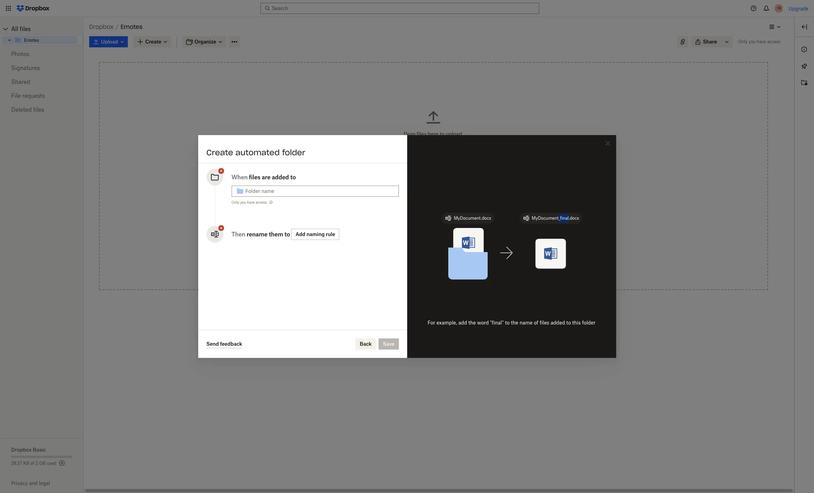 Task type: locate. For each thing, give the bounding box(es) containing it.
deleted files
[[11, 106, 44, 113]]

and inside more ways to add content element
[[406, 250, 415, 256]]

files inside deleted files 'link'
[[33, 106, 44, 113]]

files inside all files link
[[20, 25, 31, 32]]

1 horizontal spatial only
[[739, 39, 748, 44]]

have
[[757, 39, 766, 44], [247, 200, 255, 205]]

0 horizontal spatial only you have access
[[232, 200, 267, 205]]

1 horizontal spatial from
[[434, 192, 445, 198]]

emotes
[[121, 23, 143, 30], [24, 37, 39, 43]]

1 horizontal spatial and
[[406, 250, 415, 256]]

automated
[[236, 148, 280, 158]]

the
[[420, 139, 427, 145], [469, 320, 476, 326], [511, 320, 519, 326]]

0 vertical spatial emotes
[[121, 23, 143, 30]]

files down file requests link
[[33, 106, 44, 113]]

files right all
[[20, 25, 31, 32]]

0 horizontal spatial add
[[436, 174, 445, 180]]

0 horizontal spatial dropbox
[[11, 447, 32, 453]]

0 horizontal spatial of
[[30, 461, 34, 466]]

your
[[446, 192, 457, 198]]

0 vertical spatial dropbox
[[89, 23, 114, 30]]

files inside drop files here to upload, or use the 'upload' button
[[417, 131, 427, 137]]

files up use
[[417, 131, 427, 137]]

2 horizontal spatial the
[[511, 320, 519, 326]]

example,
[[437, 320, 457, 326]]

files for request
[[412, 231, 422, 237]]

1 horizontal spatial you
[[749, 39, 756, 44]]

_final
[[559, 216, 569, 221]]

send feedback
[[206, 341, 242, 347]]

1 vertical spatial only you have access
[[232, 200, 267, 205]]

1 horizontal spatial have
[[757, 39, 766, 44]]

mydocument.docx
[[454, 216, 491, 221]]

0 horizontal spatial the
[[420, 139, 427, 145]]

only
[[739, 39, 748, 44], [232, 200, 239, 205]]

emotes link
[[14, 36, 77, 44]]

all
[[11, 25, 18, 32]]

access inside more ways to add content element
[[437, 250, 453, 256]]

1 horizontal spatial of
[[534, 320, 539, 326]]

share for share and manage access to this folder
[[391, 250, 405, 256]]

privacy and legal
[[11, 481, 50, 486]]

0 horizontal spatial emotes
[[24, 37, 39, 43]]

drop
[[404, 131, 416, 137]]

1 horizontal spatial add
[[459, 320, 467, 326]]

of
[[534, 320, 539, 326], [30, 461, 34, 466]]

used
[[47, 461, 56, 466]]

and left legal
[[29, 481, 38, 486]]

0 vertical spatial have
[[757, 39, 766, 44]]

be
[[429, 231, 435, 237]]

share
[[703, 39, 717, 45], [391, 250, 405, 256]]

1 vertical spatial dropbox
[[11, 447, 32, 453]]

0 horizontal spatial have
[[247, 200, 255, 205]]

emotes inside emotes link
[[24, 37, 39, 43]]

drive
[[439, 211, 451, 217]]

0 horizontal spatial added
[[272, 174, 289, 181]]

1 vertical spatial from
[[409, 211, 420, 217]]

legal
[[39, 481, 50, 486]]

added right be
[[436, 231, 451, 237]]

google
[[421, 211, 438, 217]]

added right the are
[[272, 174, 289, 181]]

0 horizontal spatial from
[[409, 211, 420, 217]]

0 vertical spatial only
[[739, 39, 748, 44]]

files for all
[[20, 25, 31, 32]]

2 horizontal spatial added
[[551, 320, 565, 326]]

folder
[[282, 148, 306, 158], [420, 192, 433, 198], [468, 231, 481, 237], [470, 250, 483, 256], [582, 320, 596, 326]]

folder permissions image
[[268, 200, 274, 205]]

0 vertical spatial and
[[406, 250, 415, 256]]

0 vertical spatial from
[[434, 192, 445, 198]]

the right use
[[420, 139, 427, 145]]

1 vertical spatial only
[[232, 200, 239, 205]]

access
[[768, 39, 781, 44], [256, 200, 267, 205], [437, 250, 453, 256]]

0 vertical spatial added
[[272, 174, 289, 181]]

0 vertical spatial of
[[534, 320, 539, 326]]

0 vertical spatial only you have access
[[739, 39, 781, 44]]

dropbox left / at the left of page
[[89, 23, 114, 30]]

signatures
[[11, 64, 40, 71]]

word
[[477, 320, 489, 326]]

are
[[262, 174, 271, 181]]

from right import at top
[[409, 211, 420, 217]]

0 horizontal spatial only
[[232, 200, 239, 205]]

0 horizontal spatial and
[[29, 481, 38, 486]]

add
[[436, 174, 445, 180], [459, 320, 467, 326]]

1 horizontal spatial share
[[703, 39, 717, 45]]

of right name
[[534, 320, 539, 326]]

deleted files link
[[11, 103, 72, 117]]

1 vertical spatial access
[[256, 200, 267, 205]]

0 horizontal spatial share
[[391, 250, 405, 256]]

2 vertical spatial access
[[437, 250, 453, 256]]

2
[[35, 461, 38, 466]]

1 vertical spatial emotes
[[24, 37, 39, 43]]

to
[[440, 131, 445, 137], [290, 174, 296, 181], [430, 174, 435, 180], [423, 231, 428, 237], [452, 231, 457, 237], [285, 231, 290, 238], [454, 250, 459, 256], [505, 320, 510, 326], [567, 320, 571, 326]]

of left 2
[[30, 461, 34, 466]]

only you have access
[[739, 39, 781, 44], [232, 200, 267, 205]]

added inside more ways to add content element
[[436, 231, 451, 237]]

1 vertical spatial add
[[459, 320, 467, 326]]

this
[[410, 192, 418, 198], [458, 231, 466, 237], [460, 250, 469, 256], [572, 320, 581, 326]]

1 vertical spatial you
[[240, 200, 246, 205]]

2 vertical spatial added
[[551, 320, 565, 326]]

0 vertical spatial you
[[749, 39, 756, 44]]

from
[[434, 192, 445, 198], [409, 211, 420, 217]]

1 horizontal spatial access
[[437, 250, 453, 256]]

added
[[272, 174, 289, 181], [436, 231, 451, 237], [551, 320, 565, 326]]

dropbox up 28.57
[[11, 447, 32, 453]]

add left content
[[436, 174, 445, 180]]

add naming rule button
[[291, 229, 340, 240]]

you inside create automated folder dialog
[[240, 200, 246, 205]]

upgrade
[[789, 5, 809, 11]]

open information panel image
[[800, 45, 809, 54]]

send feedback button
[[206, 340, 242, 348]]

create
[[206, 148, 233, 158]]

0 vertical spatial access
[[768, 39, 781, 44]]

dropbox for dropbox basic
[[11, 447, 32, 453]]

rule
[[326, 231, 335, 237]]

0 horizontal spatial access
[[256, 200, 267, 205]]

and left the manage
[[406, 250, 415, 256]]

import from google drive
[[391, 211, 451, 217]]

from left your
[[434, 192, 445, 198]]

dropbox
[[89, 23, 114, 30], [11, 447, 32, 453]]

only you have access inside create automated folder dialog
[[232, 200, 267, 205]]

files left be
[[412, 231, 422, 237]]

mydocument _final .docx
[[532, 216, 579, 221]]

1 vertical spatial and
[[29, 481, 38, 486]]

1 vertical spatial added
[[436, 231, 451, 237]]

access
[[391, 192, 408, 198]]

photos
[[11, 51, 29, 58]]

the left name
[[511, 320, 519, 326]]

28.57 kb of 2 gb used
[[11, 461, 56, 466]]

0 vertical spatial add
[[436, 174, 445, 180]]

access inside create automated folder dialog
[[256, 200, 267, 205]]

files inside more ways to add content element
[[412, 231, 422, 237]]

1 vertical spatial have
[[247, 200, 255, 205]]

ways
[[417, 174, 429, 180]]

dropbox for dropbox / emotes
[[89, 23, 114, 30]]

add right example,
[[459, 320, 467, 326]]

privacy and legal link
[[11, 481, 84, 486]]

share inside more ways to add content element
[[391, 250, 405, 256]]

you
[[749, 39, 756, 44], [240, 200, 246, 205]]

open details pane image
[[800, 23, 809, 31]]

1 vertical spatial of
[[30, 461, 34, 466]]

1 horizontal spatial the
[[469, 320, 476, 326]]

1 horizontal spatial only you have access
[[739, 39, 781, 44]]

0 horizontal spatial you
[[240, 200, 246, 205]]

added right name
[[551, 320, 565, 326]]

global header element
[[0, 0, 814, 17]]

1 vertical spatial share
[[391, 250, 405, 256]]

feedback
[[220, 341, 242, 347]]

and
[[406, 250, 415, 256], [29, 481, 38, 486]]

and for manage
[[406, 250, 415, 256]]

share inside share button
[[703, 39, 717, 45]]

emotes right / at the left of page
[[121, 23, 143, 30]]

1 horizontal spatial emotes
[[121, 23, 143, 30]]

of inside create automated folder dialog
[[534, 320, 539, 326]]

the inside drop files here to upload, or use the 'upload' button
[[420, 139, 427, 145]]

1 horizontal spatial added
[[436, 231, 451, 237]]

here
[[428, 131, 439, 137]]

when
[[232, 174, 248, 181]]

drop files here to upload, or use the 'upload' button
[[404, 131, 464, 145]]

back
[[360, 341, 372, 347]]

the left word
[[469, 320, 476, 326]]

emotes down all files
[[24, 37, 39, 43]]

rename
[[247, 231, 268, 238]]

more ways to add content
[[403, 174, 464, 180]]

requests
[[22, 92, 45, 99]]

1 horizontal spatial dropbox
[[89, 23, 114, 30]]

mydocument
[[532, 216, 559, 221]]

file
[[11, 92, 21, 99]]

dropbox link
[[89, 22, 114, 31]]

0 vertical spatial share
[[703, 39, 717, 45]]



Task type: vqa. For each thing, say whether or not it's contained in the screenshot.
28.57 KB of 2 GB used
yes



Task type: describe. For each thing, give the bounding box(es) containing it.
deleted
[[11, 106, 32, 113]]

share and manage access to this folder
[[391, 250, 483, 256]]

add naming rule
[[296, 231, 335, 237]]

/
[[116, 24, 119, 30]]

photos link
[[11, 47, 72, 61]]

privacy
[[11, 481, 28, 486]]

manage
[[417, 250, 436, 256]]

get more space image
[[58, 459, 66, 468]]

file requests link
[[11, 89, 72, 103]]

file requests
[[11, 92, 45, 99]]

shared link
[[11, 75, 72, 89]]

files are added to
[[249, 174, 296, 181]]

open activity image
[[800, 79, 809, 87]]

for example, add the word "final" to the name of files added to this folder
[[428, 320, 596, 326]]

Folder name text field
[[246, 187, 395, 195]]

upgrade link
[[789, 5, 809, 11]]

share button
[[691, 36, 722, 47]]

desktop
[[458, 192, 476, 198]]

have inside create automated folder dialog
[[247, 200, 255, 205]]

dropbox / emotes
[[89, 23, 143, 30]]

basic
[[33, 447, 46, 453]]

rename them to
[[247, 231, 290, 238]]

28.57
[[11, 461, 22, 466]]

use
[[410, 139, 418, 145]]

files for deleted
[[33, 106, 44, 113]]

content
[[446, 174, 464, 180]]

add inside create automated folder dialog
[[459, 320, 467, 326]]

"final"
[[490, 320, 504, 326]]

'upload'
[[428, 139, 447, 145]]

back button
[[356, 339, 376, 350]]

all files tree
[[1, 23, 84, 46]]

more
[[403, 174, 415, 180]]

or
[[404, 139, 409, 145]]

send
[[206, 341, 219, 347]]

.docx
[[569, 216, 579, 221]]

dropbox logo - go to the homepage image
[[14, 3, 52, 14]]

all files
[[11, 25, 31, 32]]

button
[[448, 139, 463, 145]]

to inside drop files here to upload, or use the 'upload' button
[[440, 131, 445, 137]]

files right name
[[540, 320, 550, 326]]

dropbox basic
[[11, 447, 46, 453]]

all files link
[[11, 23, 84, 35]]

import
[[391, 211, 407, 217]]

create automated folder
[[206, 148, 306, 158]]

add
[[296, 231, 305, 237]]

shared
[[11, 78, 30, 85]]

them
[[269, 231, 283, 238]]

open pinned items image
[[800, 62, 809, 70]]

create automated folder dialog
[[198, 135, 616, 358]]

request files to be added to this folder
[[391, 231, 481, 237]]

upload,
[[446, 131, 464, 137]]

the for here
[[420, 139, 427, 145]]

and for legal
[[29, 481, 38, 486]]

access this folder from your desktop
[[391, 192, 476, 198]]

then
[[232, 231, 245, 238]]

only inside create automated folder dialog
[[232, 200, 239, 205]]

gb
[[39, 461, 46, 466]]

this inside create automated folder dialog
[[572, 320, 581, 326]]

kb
[[23, 461, 29, 466]]

name
[[520, 320, 533, 326]]

2 horizontal spatial access
[[768, 39, 781, 44]]

naming
[[307, 231, 325, 237]]

files for drop
[[417, 131, 427, 137]]

request
[[391, 231, 411, 237]]

files left the are
[[249, 174, 261, 181]]

for
[[428, 320, 435, 326]]

share for share
[[703, 39, 717, 45]]

signatures link
[[11, 61, 72, 75]]

more ways to add content element
[[374, 173, 493, 267]]

the for add
[[511, 320, 519, 326]]



